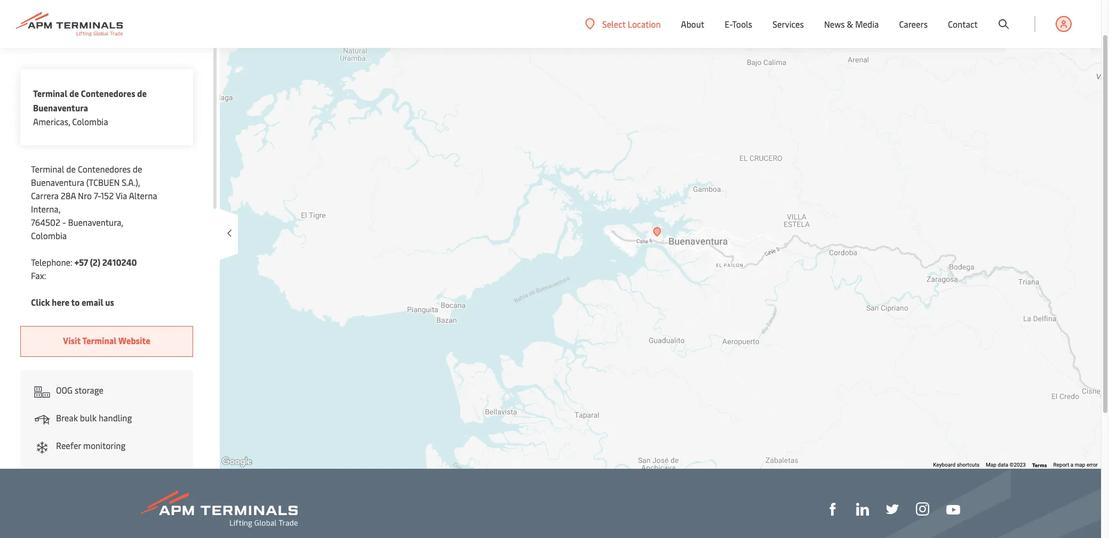 Task type: vqa. For each thing, say whether or not it's contained in the screenshot.
4
no



Task type: locate. For each thing, give the bounding box(es) containing it.
terminal
[[33, 88, 67, 99], [31, 163, 64, 175], [82, 335, 117, 347]]

click here to email us
[[31, 297, 114, 308]]

monitoring
[[83, 440, 126, 452]]

0 vertical spatial services
[[773, 18, 804, 30]]

keyboard shortcuts
[[933, 463, 980, 469]]

buenaventura inside terminal de contenedores de buenaventura (tcbuen s.a.), carrera 28a nro 7-152 via alterna interna, 764502 - buenaventura, colombia
[[31, 177, 84, 188]]

0 vertical spatial contenedores
[[81, 88, 135, 99]]

contenedores for colombia
[[81, 88, 135, 99]]

services right tools
[[773, 18, 804, 30]]

visit terminal website
[[63, 335, 150, 347]]

e-tools button
[[725, 0, 752, 48]]

terminal right visit
[[82, 335, 117, 347]]

interna,
[[31, 203, 61, 215]]

©2023
[[1010, 463, 1026, 469]]

carrera
[[31, 190, 59, 202]]

fax:
[[31, 270, 46, 282]]

+57
[[74, 257, 88, 268]]

telephone:
[[31, 257, 72, 268]]

colombia
[[72, 116, 108, 128], [31, 230, 67, 242]]

fill 44 link
[[886, 503, 899, 517]]

americas,
[[33, 116, 70, 128]]

oog storage
[[56, 385, 103, 396]]

terminal for terminal de contenedores de buenaventura americas, colombia
[[33, 88, 67, 99]]

services button
[[773, 0, 804, 48]]

storage
[[75, 385, 103, 396]]

tools
[[732, 18, 752, 30]]

select
[[602, 18, 626, 30]]

contenedores
[[81, 88, 135, 99], [78, 163, 131, 175]]

to
[[71, 297, 80, 308]]

contact button
[[948, 0, 978, 48]]

telephone: +57 (2) 2410240 fax:
[[31, 257, 137, 282]]

0 horizontal spatial colombia
[[31, 230, 67, 242]]

buenaventura for americas,
[[33, 102, 88, 114]]

s.a.),
[[122, 177, 140, 188]]

linkedin image
[[856, 504, 869, 517]]

1 vertical spatial contenedores
[[78, 163, 131, 175]]

28a
[[61, 190, 76, 202]]

de
[[69, 88, 79, 99], [137, 88, 147, 99], [66, 163, 76, 175], [133, 163, 142, 175]]

news & media
[[824, 18, 879, 30]]

break
[[56, 412, 78, 424]]

buenaventura up americas,
[[33, 102, 88, 114]]

&
[[847, 18, 853, 30]]

terminal inside terminal de contenedores de buenaventura (tcbuen s.a.), carrera 28a nro 7-152 via alterna interna, 764502 - buenaventura, colombia
[[31, 163, 64, 175]]

news
[[824, 18, 845, 30]]

0 horizontal spatial services
[[773, 18, 804, 30]]

email
[[82, 297, 103, 308]]

break bulk handling
[[56, 412, 132, 424]]

handling
[[99, 412, 132, 424], [82, 468, 115, 480]]

1 vertical spatial colombia
[[31, 230, 67, 242]]

terminal up americas,
[[33, 88, 67, 99]]

buenaventura inside terminal de contenedores de buenaventura americas, colombia
[[33, 102, 88, 114]]

twitter image
[[886, 504, 899, 517]]

colombia down 764502
[[31, 230, 67, 242]]

0 vertical spatial colombia
[[72, 116, 108, 128]]

e-tools
[[725, 18, 752, 30]]

keyboard shortcuts button
[[933, 462, 980, 470]]

terminals inland services
[[1027, 18, 1084, 45]]

terminal inside terminal de contenedores de buenaventura americas, colombia
[[33, 88, 67, 99]]

report a map error link
[[1054, 463, 1098, 469]]

1 horizontal spatial colombia
[[72, 116, 108, 128]]

buenaventura,
[[68, 217, 123, 228]]

handling right bulk
[[99, 412, 132, 424]]

services down terminals
[[1053, 33, 1084, 45]]

buenaventura up 28a
[[31, 177, 84, 188]]

you tube link
[[947, 503, 960, 516]]

terminal for terminal de contenedores de buenaventura (tcbuen s.a.), carrera 28a nro 7-152 via alterna interna, 764502 - buenaventura, colombia
[[31, 163, 64, 175]]

website
[[118, 335, 150, 347]]

0 vertical spatial terminal
[[33, 88, 67, 99]]

1 vertical spatial buenaventura
[[31, 177, 84, 188]]

map
[[986, 463, 997, 469]]

contenedores inside terminal de contenedores de buenaventura (tcbuen s.a.), carrera 28a nro 7-152 via alterna interna, 764502 - buenaventura, colombia
[[78, 163, 131, 175]]

click
[[31, 297, 50, 308]]

0 vertical spatial buenaventura
[[33, 102, 88, 114]]

handling down the monitoring
[[82, 468, 115, 480]]

2 vertical spatial terminal
[[82, 335, 117, 347]]

terminal up carrera
[[31, 163, 64, 175]]

+57 (2) 2410240 link
[[74, 257, 137, 268]]

buenaventura
[[33, 102, 88, 114], [31, 177, 84, 188]]

facebook image
[[827, 504, 839, 517]]

1 vertical spatial services
[[1053, 33, 1084, 45]]

colombia inside terminal de contenedores de buenaventura americas, colombia
[[72, 116, 108, 128]]

1 vertical spatial handling
[[82, 468, 115, 480]]

1 vertical spatial terminal
[[31, 163, 64, 175]]

1 horizontal spatial services
[[1053, 33, 1084, 45]]

terminal de contenedores de buenaventura americas, colombia
[[33, 88, 147, 128]]

services
[[773, 18, 804, 30], [1053, 33, 1084, 45]]

inland
[[1027, 33, 1051, 45]]

2410240
[[102, 257, 137, 268]]

colombia right americas,
[[72, 116, 108, 128]]

contenedores inside terminal de contenedores de buenaventura americas, colombia
[[81, 88, 135, 99]]

buenaventura for (tcbuen
[[31, 177, 84, 188]]



Task type: describe. For each thing, give the bounding box(es) containing it.
0 vertical spatial handling
[[99, 412, 132, 424]]

reefer
[[56, 440, 81, 452]]

us
[[105, 297, 114, 308]]

152
[[101, 190, 114, 202]]

alterna
[[129, 190, 157, 202]]

report a map error
[[1054, 463, 1098, 469]]

vessel handling
[[56, 468, 115, 480]]

back button
[[17, 20, 193, 48]]

report
[[1054, 463, 1069, 469]]

google image
[[219, 456, 255, 470]]

about
[[681, 18, 705, 30]]

reefer monitoring
[[56, 440, 126, 452]]

data
[[998, 463, 1009, 469]]

youtube image
[[947, 506, 960, 515]]

(tcbuen
[[86, 177, 120, 188]]

careers
[[899, 18, 928, 30]]

visit
[[63, 335, 81, 347]]

oog
[[56, 385, 73, 396]]

-
[[62, 217, 66, 228]]

select location button
[[585, 18, 661, 30]]

media
[[855, 18, 879, 30]]

terms link
[[1032, 462, 1047, 470]]

764502
[[31, 217, 60, 228]]

map data ©2023
[[986, 463, 1026, 469]]

error
[[1087, 463, 1098, 469]]

shortcuts
[[957, 463, 980, 469]]

terminal de contenedores de buenaventura (tcbuen s.a.), carrera 28a nro 7-152 via alterna interna, 764502 - buenaventura, colombia
[[31, 163, 157, 242]]

about button
[[681, 0, 705, 48]]

select location
[[602, 18, 661, 30]]

news & media button
[[824, 0, 879, 48]]

a
[[1071, 463, 1074, 469]]

colombia inside terminal de contenedores de buenaventura (tcbuen s.a.), carrera 28a nro 7-152 via alterna interna, 764502 - buenaventura, colombia
[[31, 230, 67, 242]]

click here to email us link
[[31, 296, 114, 309]]

nro
[[78, 190, 92, 202]]

terminals
[[1027, 18, 1064, 29]]

services inside terminals inland services
[[1053, 33, 1084, 45]]

(2)
[[90, 257, 100, 268]]

vessel
[[56, 468, 80, 480]]

back
[[36, 21, 59, 35]]

bulk
[[80, 412, 97, 424]]

keyboard
[[933, 463, 956, 469]]

via
[[116, 190, 127, 202]]

7-
[[94, 190, 101, 202]]

instagram link
[[916, 502, 930, 517]]

shape link
[[827, 503, 839, 517]]

apmt footer logo image
[[141, 491, 298, 528]]

linkedin__x28_alt_x29__3_ link
[[856, 503, 869, 517]]

visit terminal website link
[[20, 327, 193, 358]]

careers button
[[899, 0, 928, 48]]

e-
[[725, 18, 732, 30]]

map
[[1075, 463, 1086, 469]]

here
[[52, 297, 69, 308]]

terms
[[1032, 462, 1047, 470]]

contact
[[948, 18, 978, 30]]

contenedores for s.a.),
[[78, 163, 131, 175]]

location
[[628, 18, 661, 30]]

instagram image
[[916, 503, 930, 517]]

map region
[[195, 0, 1109, 539]]



